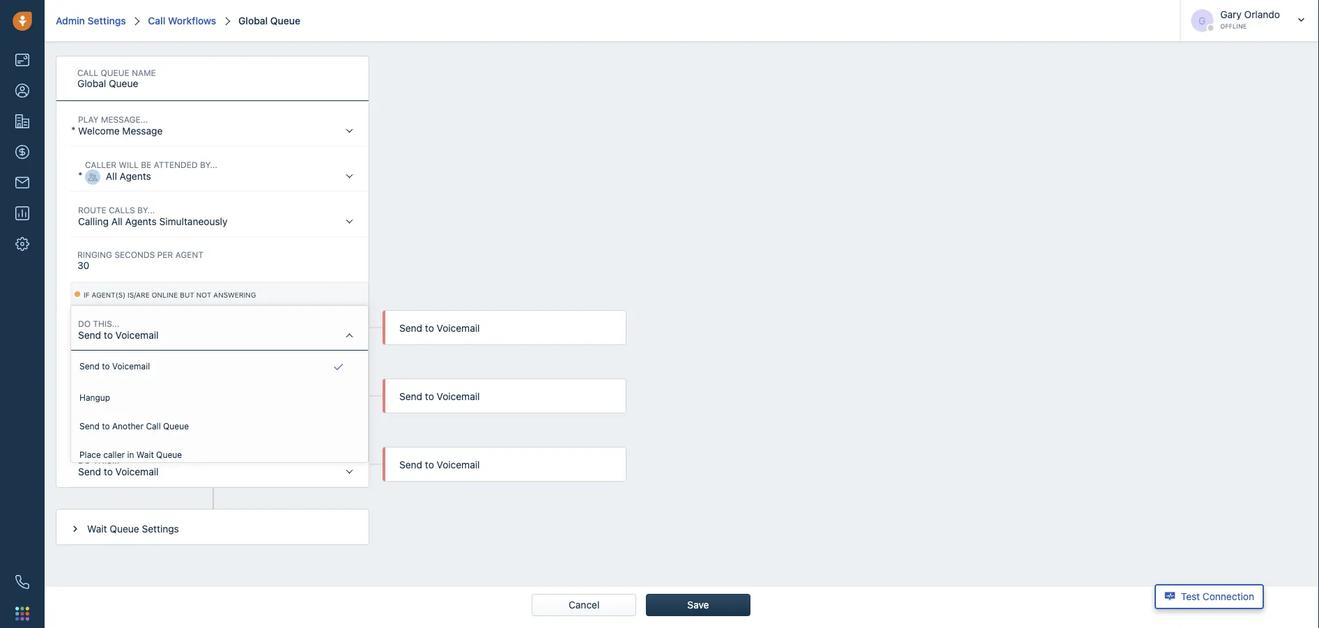 Task type: describe. For each thing, give the bounding box(es) containing it.
calling all agents simultaneously
[[78, 215, 228, 227]]

but for not
[[180, 291, 194, 299]]

tick image
[[334, 359, 343, 376]]

call inside list box
[[146, 421, 161, 431]]

send inside option
[[79, 361, 100, 371]]

workflows
[[168, 15, 216, 26]]

send to voicemail inside dropdown button
[[78, 329, 159, 340]]

another
[[112, 421, 144, 431]]

freshworks switcher image
[[15, 607, 29, 621]]

wait queue settings
[[87, 523, 179, 534]]

welcome message
[[78, 125, 163, 136]]

online for busy
[[152, 359, 178, 367]]

online for not
[[152, 291, 178, 299]]

welcome
[[78, 125, 120, 136]]

if agent(s) is/are online but not answering
[[84, 291, 256, 299]]

send inside dropdown button
[[78, 329, 101, 340]]

1 vertical spatial all
[[111, 215, 123, 227]]

gary orlando offline
[[1221, 9, 1280, 30]]

to inside dropdown button
[[104, 329, 113, 340]]

group image
[[85, 169, 100, 185]]

global queue
[[238, 15, 301, 26]]

admin settings link
[[56, 15, 126, 26]]

1 vertical spatial settings
[[142, 523, 179, 534]]

send to voicemail inside option
[[79, 361, 150, 371]]

agent(s) for if agent(s)  is/are online but busy
[[92, 359, 126, 367]]

is/are for if agent(s)  is/are online but busy
[[128, 359, 150, 367]]

1 vertical spatial agents
[[125, 215, 157, 227]]

not
[[196, 291, 211, 299]]

0 vertical spatial settings
[[88, 15, 126, 26]]

agents inside all agents button
[[120, 170, 151, 182]]

if offline
[[84, 428, 121, 436]]

1 horizontal spatial wait
[[136, 449, 154, 459]]

global
[[238, 15, 268, 26]]

voicemail inside option
[[112, 361, 150, 371]]

voicemail inside dropdown button
[[115, 329, 159, 340]]

caller
[[103, 449, 125, 459]]

agent(s) for if agent(s) is/are online but not answering
[[92, 291, 126, 299]]

list box containing send to voicemail
[[71, 351, 368, 467]]

test connection
[[1181, 591, 1255, 602]]

place caller in wait queue
[[79, 449, 182, 459]]

all agents
[[106, 170, 151, 182]]

is/are for if agent(s) is/are online but not answering
[[128, 291, 150, 299]]

admin settings
[[56, 15, 126, 26]]



Task type: locate. For each thing, give the bounding box(es) containing it.
but left not
[[180, 291, 194, 299]]

offline
[[1221, 23, 1247, 30]]

in
[[127, 449, 134, 459]]

if for if agent(s) is/are online but not answering
[[84, 291, 90, 299]]

if
[[84, 291, 90, 299], [84, 359, 90, 367], [84, 428, 90, 436]]

1 vertical spatial wait
[[87, 523, 107, 534]]

call workflows
[[148, 15, 216, 26]]

agents down all agents
[[125, 215, 157, 227]]

1 vertical spatial send to voicemail button
[[71, 443, 368, 487]]

is/are
[[128, 291, 150, 299], [128, 359, 150, 367]]

0 horizontal spatial settings
[[88, 15, 126, 26]]

all right group icon
[[106, 170, 117, 182]]

1 agent(s) from the top
[[92, 291, 126, 299]]

welcome message button
[[71, 102, 368, 146]]

0 vertical spatial call
[[148, 15, 165, 26]]

hangup
[[79, 392, 110, 402]]

send to voicemail button
[[71, 306, 368, 351]]

phone image
[[15, 575, 29, 589]]

g
[[1199, 15, 1206, 26]]

simultaneously
[[159, 215, 228, 227]]

* for all agents button
[[78, 170, 83, 181]]

0 vertical spatial wait
[[136, 449, 154, 459]]

1 vertical spatial if
[[84, 359, 90, 367]]

offline
[[92, 428, 121, 436]]

list box
[[71, 351, 368, 467]]

settings
[[88, 15, 126, 26], [142, 523, 179, 534]]

but for busy
[[180, 359, 194, 367]]

0 vertical spatial but
[[180, 291, 194, 299]]

2 online from the top
[[152, 359, 178, 367]]

orlando
[[1245, 9, 1280, 20]]

send
[[399, 322, 422, 334], [78, 329, 101, 340], [79, 361, 100, 371], [399, 391, 422, 402], [78, 397, 101, 409], [79, 421, 100, 431], [399, 459, 422, 470], [78, 466, 101, 477]]

2 but from the top
[[180, 359, 194, 367]]

all
[[106, 170, 117, 182], [111, 215, 123, 227]]

gary
[[1221, 9, 1242, 20]]

0 horizontal spatial *
[[71, 124, 76, 136]]

0 vertical spatial if
[[84, 291, 90, 299]]

0 vertical spatial is/are
[[128, 291, 150, 299]]

2 agent(s) from the top
[[92, 359, 126, 367]]

admin
[[56, 15, 85, 26]]

agents
[[120, 170, 151, 182], [125, 215, 157, 227]]

test
[[1181, 591, 1200, 602]]

voicemail
[[437, 322, 480, 334], [115, 329, 159, 340], [112, 361, 150, 371], [437, 391, 480, 402], [115, 397, 159, 409], [437, 459, 480, 470], [115, 466, 159, 477]]

agents right group icon
[[120, 170, 151, 182]]

* for welcome message button
[[71, 124, 76, 136]]

cancel
[[569, 599, 600, 611]]

but
[[180, 291, 194, 299], [180, 359, 194, 367]]

all inside button
[[106, 170, 117, 182]]

call workflows link
[[145, 15, 216, 26]]

online left busy at the bottom of page
[[152, 359, 178, 367]]

to
[[425, 322, 434, 334], [104, 329, 113, 340], [102, 361, 110, 371], [425, 391, 434, 402], [104, 397, 113, 409], [102, 421, 110, 431], [425, 459, 434, 470], [104, 466, 113, 477]]

None field
[[70, 66, 312, 100], [70, 248, 369, 282], [70, 66, 312, 100], [70, 248, 369, 282]]

connection
[[1203, 591, 1255, 602]]

save
[[688, 599, 709, 611]]

1 vertical spatial agent(s)
[[92, 359, 126, 367]]

0 vertical spatial agents
[[120, 170, 151, 182]]

call right another
[[146, 421, 161, 431]]

place
[[79, 449, 101, 459]]

online
[[152, 291, 178, 299], [152, 359, 178, 367]]

but left busy at the bottom of page
[[180, 359, 194, 367]]

all right calling
[[111, 215, 123, 227]]

1 vertical spatial but
[[180, 359, 194, 367]]

send to voicemail button
[[71, 374, 368, 419], [71, 443, 368, 487]]

if agent(s)  is/are online but busy
[[84, 359, 215, 367]]

2 send to voicemail button from the top
[[71, 443, 368, 487]]

2 is/are from the top
[[128, 359, 150, 367]]

1 send to voicemail button from the top
[[71, 374, 368, 419]]

if for if agent(s)  is/are online but busy
[[84, 359, 90, 367]]

0 vertical spatial online
[[152, 291, 178, 299]]

* left group icon
[[78, 170, 83, 181]]

1 horizontal spatial *
[[78, 170, 83, 181]]

1 vertical spatial online
[[152, 359, 178, 367]]

send to another call queue
[[79, 421, 189, 431]]

answering
[[213, 291, 256, 299]]

1 but from the top
[[180, 291, 194, 299]]

0 vertical spatial send to voicemail button
[[71, 374, 368, 419]]

* left welcome
[[71, 124, 76, 136]]

1 vertical spatial *
[[78, 170, 83, 181]]

1 horizontal spatial settings
[[142, 523, 179, 534]]

calling
[[78, 215, 109, 227]]

online left not
[[152, 291, 178, 299]]

2 if from the top
[[84, 359, 90, 367]]

to inside option
[[102, 361, 110, 371]]

is/are up the send to another call queue
[[128, 359, 150, 367]]

phone element
[[8, 568, 36, 596]]

wait
[[136, 449, 154, 459], [87, 523, 107, 534]]

cancel link
[[560, 594, 608, 616]]

3 if from the top
[[84, 428, 90, 436]]

queue
[[270, 15, 301, 26], [163, 421, 189, 431], [156, 449, 182, 459], [110, 523, 139, 534]]

0 vertical spatial all
[[106, 170, 117, 182]]

0 horizontal spatial wait
[[87, 523, 107, 534]]

message
[[122, 125, 163, 136]]

*
[[71, 124, 76, 136], [78, 170, 83, 181]]

send to voicemail option
[[74, 353, 365, 381]]

all agents button
[[78, 147, 368, 192]]

busy
[[196, 359, 215, 367]]

call
[[148, 15, 165, 26], [146, 421, 161, 431]]

send to voicemail
[[399, 322, 480, 334], [78, 329, 159, 340], [79, 361, 150, 371], [399, 391, 480, 402], [78, 397, 159, 409], [399, 459, 480, 470], [78, 466, 159, 477]]

1 vertical spatial is/are
[[128, 359, 150, 367]]

1 is/are from the top
[[128, 291, 150, 299]]

is/are left not
[[128, 291, 150, 299]]

1 online from the top
[[152, 291, 178, 299]]

2 vertical spatial if
[[84, 428, 90, 436]]

0 vertical spatial *
[[71, 124, 76, 136]]

1 if from the top
[[84, 291, 90, 299]]

agent(s)
[[92, 291, 126, 299], [92, 359, 126, 367]]

call left workflows
[[148, 15, 165, 26]]

1 vertical spatial call
[[146, 421, 161, 431]]

0 vertical spatial agent(s)
[[92, 291, 126, 299]]



Task type: vqa. For each thing, say whether or not it's contained in the screenshot.
Sales corresponding to Sales Manager
no



